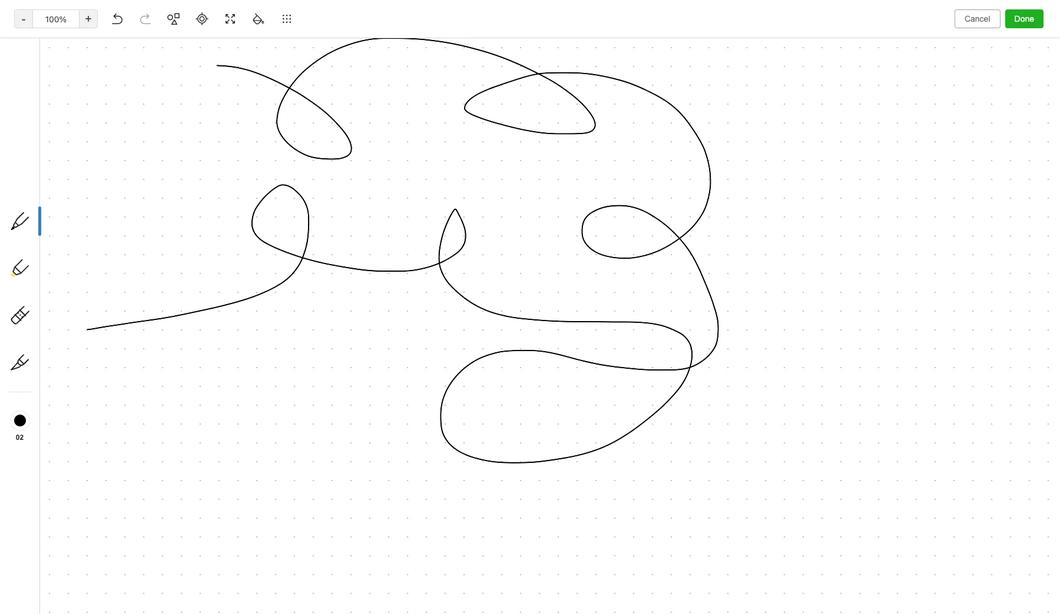 Task type: vqa. For each thing, say whether or not it's contained in the screenshot.
'View options' Field on the left of page
no



Task type: locate. For each thing, give the bounding box(es) containing it.
minutes for biochemistry: course: bio 103 date: 10/25/23 professor/speaker: dr. zot questions notes summary
[[176, 341, 203, 350]]

minutes right 9
[[163, 401, 190, 410]]

tasks button
[[0, 149, 141, 168]]

ago down professor/speaker:
[[205, 341, 217, 350]]

notes inside biochemistry: course: bio 103 date: 10/25/23 professor/speaker: dr. zot questions notes summary
[[300, 328, 322, 338]]

new button
[[7, 62, 134, 83]]

0 vertical spatial minutes
[[176, 271, 203, 279]]

the inside the essay outline most analytical, interpretive, or persuasive essays tend to follow the same basic pattern. this struc ture should help you formulate effective outlines for most ...
[[211, 257, 223, 267]]

settings image
[[120, 9, 134, 24]]

the inside do now do soon for the future 9 minutes ago
[[236, 386, 248, 396]]

1 horizontal spatial first notebook
[[416, 33, 469, 42]]

notebook
[[434, 33, 469, 42], [197, 35, 250, 49]]

notes
[[26, 135, 48, 145], [300, 328, 322, 338]]

few
[[163, 271, 174, 279], [163, 341, 174, 350]]

1 vertical spatial you
[[220, 269, 234, 279]]

follow
[[186, 257, 208, 267]]

tags
[[27, 198, 44, 208]]

now for just
[[173, 198, 186, 207]]

1 vertical spatial the
[[236, 386, 248, 396]]

ago
[[205, 271, 217, 279], [205, 341, 217, 350], [192, 401, 204, 410]]

do left soon on the bottom left of the page
[[187, 386, 198, 396]]

me
[[73, 217, 85, 227]]

the
[[211, 257, 223, 267], [236, 386, 248, 396]]

0 vertical spatial the
[[211, 257, 223, 267]]

notes down 10/25/23
[[300, 328, 322, 338]]

5
[[155, 60, 160, 70]]

for
[[221, 386, 234, 396]]

0 vertical spatial few
[[163, 271, 174, 279]]

the up help
[[211, 257, 223, 267]]

for
[[157, 282, 167, 292]]

you inside the essay outline most analytical, interpretive, or persuasive essays tend to follow the same basic pattern. this struc ture should help you formulate effective outlines for most ...
[[220, 269, 234, 279]]

outline
[[181, 232, 208, 242]]

analytical,
[[178, 245, 216, 255]]

this
[[302, 257, 318, 267]]

0 vertical spatial a
[[157, 271, 161, 279]]

most
[[157, 245, 176, 255]]

minutes inside do now do soon for the future 9 minutes ago
[[163, 401, 190, 410]]

minutes for most analytical, interpretive, or persuasive essays tend to follow the same basic pattern. this struc ture should help you formulate effective outlines for most ...
[[176, 271, 203, 279]]

tags button
[[0, 194, 141, 213]]

minutes down professor/speaker:
[[176, 341, 203, 350]]

0 vertical spatial now
[[173, 198, 186, 207]]

a few minutes ago
[[157, 271, 217, 279], [157, 341, 217, 350]]

0 vertical spatial notes
[[26, 135, 48, 145]]

notes up the 'tasks'
[[26, 135, 48, 145]]

ago down follow
[[205, 271, 217, 279]]

most
[[169, 282, 188, 292]]

with
[[55, 217, 71, 227]]

1 a few minutes ago from the top
[[157, 271, 217, 279]]

0 vertical spatial you
[[966, 33, 979, 42]]

professor/speaker:
[[157, 328, 229, 338]]

notebooks
[[27, 179, 68, 189]]

1 vertical spatial few
[[163, 341, 174, 350]]

0 horizontal spatial notes
[[26, 135, 48, 145]]

help
[[202, 269, 218, 279]]

a
[[157, 271, 161, 279], [157, 341, 161, 350]]

few down professor/speaker:
[[163, 341, 174, 350]]

None search field
[[15, 34, 126, 55]]

now inside do now do soon for the future 9 minutes ago
[[170, 386, 185, 396]]

tree
[[0, 92, 141, 550]]

2 vertical spatial minutes
[[163, 401, 190, 410]]

ture
[[157, 257, 344, 279]]

dr.
[[231, 328, 242, 338]]

do up 9
[[157, 386, 167, 396]]

soon
[[200, 386, 219, 396]]

1 few from the top
[[163, 271, 174, 279]]

9
[[157, 401, 161, 410]]

a up "for"
[[157, 271, 161, 279]]

1 vertical spatial ago
[[205, 341, 217, 350]]

same
[[225, 257, 245, 267]]

Note Editor text field
[[0, 0, 1060, 615]]

heading level image
[[571, 57, 631, 73]]

notes up biochemistry:
[[188, 303, 210, 313]]

1 vertical spatial notes
[[300, 328, 322, 338]]

font size image
[[692, 57, 721, 73]]

minutes
[[176, 271, 203, 279], [176, 341, 203, 350], [163, 401, 190, 410]]

0 horizontal spatial first
[[170, 35, 194, 49]]

ago inside do now do soon for the future 9 minutes ago
[[192, 401, 204, 410]]

1 horizontal spatial notes
[[188, 303, 210, 313]]

course: bio
[[211, 315, 255, 325]]

0 vertical spatial ago
[[205, 271, 217, 279]]

biochemistry: course: bio 103 date: 10/25/23 professor/speaker: dr. zot questions notes summary
[[157, 315, 329, 350]]

a for most analytical, interpretive, or persuasive essays tend to follow the same basic pattern. this struc ture should help you formulate effective outlines for most ...
[[157, 271, 161, 279]]

notes right 5
[[163, 60, 184, 70]]

2 vertical spatial ago
[[192, 401, 204, 410]]

add tag image
[[393, 596, 407, 610]]

first up insert 'image'
[[416, 33, 432, 42]]

2 a few minutes ago from the top
[[157, 341, 217, 350]]

now for do
[[170, 386, 185, 396]]

the right for
[[236, 386, 248, 396]]

you
[[966, 33, 979, 42], [220, 269, 234, 279]]

a few minutes ago down professor/speaker:
[[157, 341, 217, 350]]

0 horizontal spatial first notebook
[[170, 35, 250, 49]]

trash link
[[0, 239, 141, 257]]

first notebook
[[416, 33, 469, 42], [170, 35, 250, 49]]

first notebook up insert 'image'
[[416, 33, 469, 42]]

note list element
[[141, 24, 366, 615]]

1 horizontal spatial notebook
[[434, 33, 469, 42]]

shortcuts button
[[0, 111, 141, 130]]

1 horizontal spatial first
[[416, 33, 432, 42]]

2 a from the top
[[157, 341, 161, 350]]

1 a from the top
[[157, 271, 161, 279]]

minutes up ...
[[176, 271, 203, 279]]

Search text field
[[15, 34, 126, 55]]

1 vertical spatial a few minutes ago
[[157, 341, 217, 350]]

103
[[257, 315, 271, 325]]

basic
[[248, 257, 268, 267]]

note window element
[[0, 0, 1060, 615]]

only
[[948, 33, 964, 42]]

now
[[173, 198, 186, 207], [170, 386, 185, 396]]

future
[[250, 386, 273, 396]]

1 horizontal spatial you
[[966, 33, 979, 42]]

do now do soon for the future 9 minutes ago
[[157, 386, 273, 410]]

1 horizontal spatial notes
[[300, 328, 322, 338]]

0 vertical spatial notes
[[163, 60, 184, 70]]

1 vertical spatial notes
[[188, 303, 210, 313]]

0 vertical spatial a few minutes ago
[[157, 271, 217, 279]]

1 vertical spatial now
[[170, 386, 185, 396]]

do
[[157, 386, 167, 396], [187, 386, 198, 396]]

home
[[26, 97, 48, 107]]

first notebook up 5 notes
[[170, 35, 250, 49]]

first
[[416, 33, 432, 42], [170, 35, 194, 49]]

1 horizontal spatial the
[[236, 386, 248, 396]]

should
[[174, 269, 200, 279]]

shared with me link
[[0, 213, 141, 231]]

you down same
[[220, 269, 234, 279]]

a few minutes ago up ...
[[157, 271, 217, 279]]

0 horizontal spatial the
[[211, 257, 223, 267]]

1 vertical spatial a
[[157, 341, 161, 350]]

1 horizontal spatial do
[[187, 386, 198, 396]]

few down tend in the top left of the page
[[163, 271, 174, 279]]

notes for 5 notes
[[163, 60, 184, 70]]

0 horizontal spatial do
[[157, 386, 167, 396]]

ago down soon on the bottom left of the page
[[192, 401, 204, 410]]

you right 'only'
[[966, 33, 979, 42]]

now right just
[[173, 198, 186, 207]]

notebook inside button
[[434, 33, 469, 42]]

0 horizontal spatial you
[[220, 269, 234, 279]]

just
[[157, 198, 171, 207]]

notes
[[163, 60, 184, 70], [188, 303, 210, 313]]

summary
[[157, 340, 193, 350]]

font family image
[[634, 57, 689, 73]]

notes inside 'link'
[[26, 135, 48, 145]]

share
[[999, 32, 1022, 42]]

outlines
[[310, 269, 340, 279]]

first up 5 notes
[[170, 35, 194, 49]]

0 horizontal spatial notebook
[[197, 35, 250, 49]]

a down biochemistry:
[[157, 341, 161, 350]]

or
[[266, 245, 274, 255]]

2 few from the top
[[163, 341, 174, 350]]

new
[[26, 67, 43, 77]]

1 vertical spatial minutes
[[176, 341, 203, 350]]

date:
[[273, 315, 293, 325]]

few for most analytical, interpretive, or persuasive essays tend to follow the same basic pattern. this struc ture should help you formulate effective outlines for most ...
[[163, 271, 174, 279]]

now left soon on the bottom left of the page
[[170, 386, 185, 396]]

notes link
[[0, 130, 141, 149]]

first notebook inside note list element
[[170, 35, 250, 49]]

trash
[[26, 243, 47, 253]]

struc
[[321, 257, 344, 267]]

0 horizontal spatial notes
[[163, 60, 184, 70]]

a for biochemistry: course: bio 103 date: 10/25/23 professor/speaker: dr. zot questions notes summary
[[157, 341, 161, 350]]



Task type: describe. For each thing, give the bounding box(es) containing it.
add a reminder image
[[373, 596, 387, 610]]

tree containing home
[[0, 92, 141, 550]]

questions
[[259, 328, 297, 338]]

font color image
[[724, 57, 754, 73]]

highlight image
[[810, 57, 839, 73]]

a few minutes ago for biochemistry: course: bio 103 date: 10/25/23 professor/speaker: dr. zot questions notes summary
[[157, 341, 217, 350]]

share button
[[989, 28, 1032, 47]]

to
[[176, 257, 184, 267]]

persuasive
[[276, 245, 317, 255]]

effective
[[275, 269, 308, 279]]

10/25/23
[[295, 315, 329, 325]]

just now
[[157, 198, 186, 207]]

ago for most analytical, interpretive, or persuasive essays tend to follow the same basic pattern. this struc ture should help you formulate effective outlines for most ...
[[205, 271, 217, 279]]

2 do from the left
[[187, 386, 198, 396]]

notes for lecture notes
[[188, 303, 210, 313]]

untitled
[[157, 162, 188, 172]]

shortcuts
[[27, 116, 63, 126]]

tasks
[[26, 153, 47, 163]]

tend
[[157, 257, 174, 267]]

first notebook inside button
[[416, 33, 469, 42]]

first inside first notebook button
[[416, 33, 432, 42]]

notebook inside note list element
[[197, 35, 250, 49]]

more image
[[993, 57, 1029, 73]]

first notebook button
[[402, 29, 473, 46]]

a few minutes ago for most analytical, interpretive, or persuasive essays tend to follow the same basic pattern. this struc ture should help you formulate effective outlines for most ...
[[157, 271, 217, 279]]

you inside note window element
[[966, 33, 979, 42]]

shared
[[26, 217, 53, 227]]

lecture
[[157, 303, 186, 313]]

essays
[[320, 245, 345, 255]]

biochemistry:
[[157, 315, 209, 325]]

pattern.
[[270, 257, 300, 267]]

only you
[[948, 33, 979, 42]]

first inside note list element
[[170, 35, 194, 49]]

ago for biochemistry: course: bio 103 date: 10/25/23 professor/speaker: dr. zot questions notes summary
[[205, 341, 217, 350]]

essay outline most analytical, interpretive, or persuasive essays tend to follow the same basic pattern. this struc ture should help you formulate effective outlines for most ...
[[157, 232, 345, 292]]

upgrade button
[[7, 561, 134, 584]]

alignment image
[[923, 57, 952, 73]]

essay
[[157, 232, 179, 242]]

interpretive,
[[218, 245, 264, 255]]

home link
[[0, 92, 141, 111]]

expand note image
[[374, 31, 388, 45]]

shared with me
[[26, 217, 85, 227]]

...
[[191, 282, 198, 292]]

upgrade
[[61, 567, 96, 577]]

1 do from the left
[[157, 386, 167, 396]]

zot
[[244, 328, 257, 338]]

few for biochemistry: course: bio 103 date: 10/25/23 professor/speaker: dr. zot questions notes summary
[[163, 341, 174, 350]]

notebooks link
[[0, 175, 141, 194]]

insert image
[[373, 57, 426, 73]]

formulate
[[236, 269, 273, 279]]

lecture notes
[[157, 303, 210, 313]]

5 notes
[[155, 60, 184, 70]]



